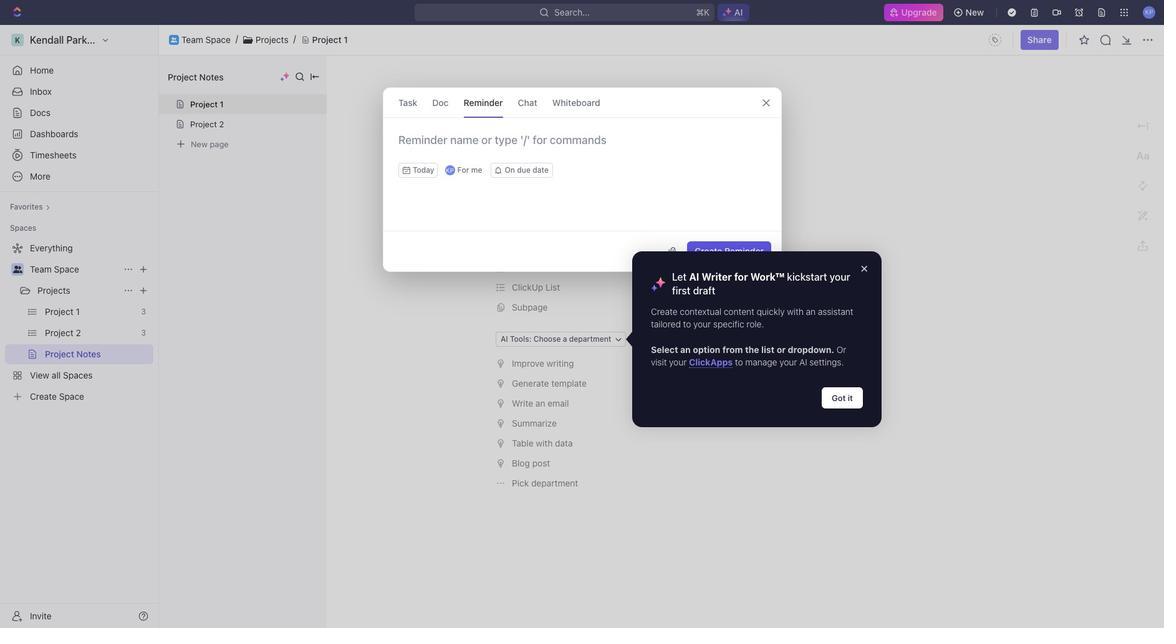 Task type: describe. For each thing, give the bounding box(es) containing it.
doc
[[432, 97, 449, 108]]

assistant
[[818, 306, 854, 317]]

0 horizontal spatial reminder
[[464, 97, 503, 108]]

projects for user group image team space link
[[37, 285, 70, 296]]

Reminder na﻿me or type '/' for commands text field
[[383, 133, 781, 163]]

with inside create contextual content quickly with an assistant tailored to your specific role.
[[787, 306, 804, 317]]

share
[[1028, 34, 1052, 45]]

write an email button
[[492, 394, 949, 414]]

docs link
[[5, 103, 153, 123]]

2 horizontal spatial 1
[[583, 102, 596, 131]]

clickapps
[[689, 357, 733, 368]]

inbox
[[30, 86, 52, 97]]

content
[[724, 306, 755, 317]]

or visit your
[[651, 344, 849, 368]]

draft
[[693, 285, 716, 297]]

projects for team space link corresponding to user group icon
[[256, 34, 289, 45]]

clickup list
[[512, 282, 560, 293]]

2:13
[[638, 146, 656, 157]]

add comment
[[510, 86, 566, 97]]

user group image
[[171, 37, 177, 42]]

2 horizontal spatial project 1
[[496, 102, 596, 131]]

1 horizontal spatial ai
[[800, 357, 808, 368]]

updated:
[[558, 146, 595, 157]]

writing
[[547, 358, 574, 369]]

spaces
[[10, 223, 36, 233]]

2/6/24
[[599, 146, 626, 157]]

task
[[398, 97, 417, 108]]

work™
[[751, 271, 785, 283]]

space for user group image team space link
[[54, 264, 79, 274]]

your down or
[[780, 357, 798, 368]]

timesheets
[[30, 150, 77, 160]]

inbox link
[[5, 82, 153, 102]]

due
[[517, 165, 531, 175]]

notes
[[199, 71, 224, 82]]

summarize
[[512, 418, 557, 429]]

timesheets link
[[5, 145, 153, 165]]

×
[[861, 261, 868, 275]]

improve writing button
[[492, 354, 949, 374]]

let
[[673, 271, 687, 283]]

pm
[[658, 146, 671, 157]]

team space for team space link corresponding to user group icon
[[182, 34, 231, 45]]

team for team space link corresponding to user group icon
[[182, 34, 203, 45]]

kickstart your first draft
[[673, 271, 853, 297]]

create for create reminder
[[695, 246, 722, 256]]

blog
[[512, 458, 530, 468]]

it
[[848, 393, 853, 403]]

reminder button
[[464, 88, 503, 117]]

pick department
[[512, 478, 579, 488]]

for
[[457, 165, 469, 175]]

kp
[[446, 167, 454, 174]]

first
[[673, 285, 691, 297]]

new for new
[[966, 7, 984, 17]]

with inside button
[[536, 438, 553, 449]]

reminder inside button
[[725, 246, 764, 256]]

comment
[[528, 86, 566, 97]]

or
[[837, 344, 847, 355]]

generate template button
[[492, 374, 949, 394]]

clickup
[[512, 282, 544, 293]]

1 horizontal spatial 1
[[344, 34, 348, 45]]

new page
[[191, 139, 229, 149]]

0 horizontal spatial project 1
[[190, 99, 224, 109]]

dialog containing task
[[383, 87, 782, 272]]

tree inside sidebar navigation
[[5, 238, 153, 407]]

on due date button
[[491, 163, 553, 178]]

pick
[[512, 478, 529, 488]]

favorites button
[[5, 200, 55, 215]]

page for new page
[[210, 139, 229, 149]]

column button
[[492, 258, 949, 278]]

upgrade link
[[884, 4, 944, 21]]

specific
[[714, 319, 745, 330]]

chat
[[518, 97, 537, 108]]

dropdown.
[[788, 344, 835, 355]]

home
[[30, 65, 54, 75]]

create reminder button
[[687, 241, 771, 261]]

your inside kickstart your first draft
[[830, 271, 851, 283]]

for
[[735, 271, 748, 283]]

chat button
[[518, 88, 537, 117]]

select an option from the list or dropdown.
[[651, 344, 835, 355]]

last updated: 2/6/24 at 2:13 pm
[[539, 146, 671, 157]]

home link
[[5, 61, 153, 80]]

quickly
[[757, 306, 785, 317]]

⌘k
[[696, 7, 710, 17]]

team space link for user group icon
[[182, 34, 231, 45]]

page for blank page
[[537, 177, 557, 187]]

data
[[555, 438, 573, 449]]

list
[[762, 344, 775, 355]]

visit
[[651, 357, 667, 368]]

projects link for user group image team space link
[[37, 281, 119, 301]]

new
[[514, 225, 532, 233]]

clickapps to manage your ai settings.
[[689, 357, 844, 368]]

project 2
[[190, 119, 224, 129]]

department
[[532, 478, 579, 488]]

post
[[533, 458, 550, 468]]

column
[[512, 262, 543, 273]]

invite
[[30, 610, 52, 621]]



Task type: locate. For each thing, give the bounding box(es) containing it.
1 vertical spatial new
[[191, 139, 208, 149]]

1 vertical spatial with
[[536, 438, 553, 449]]

upgrade
[[902, 7, 937, 17]]

0 horizontal spatial space
[[54, 264, 79, 274]]

add left new
[[496, 225, 512, 233]]

write an email
[[512, 398, 569, 409]]

add for add new
[[496, 225, 512, 233]]

1 vertical spatial to
[[735, 357, 743, 368]]

1 horizontal spatial new
[[966, 7, 984, 17]]

dashboards link
[[5, 124, 153, 144]]

docs
[[30, 107, 51, 118]]

improve
[[512, 358, 545, 369]]

projects link inside tree
[[37, 281, 119, 301]]

from
[[723, 344, 743, 355]]

your down select
[[669, 357, 687, 368]]

projects link for team space link corresponding to user group icon
[[256, 34, 289, 45]]

create inside create reminder button
[[695, 246, 722, 256]]

team space link
[[182, 34, 231, 45], [30, 260, 119, 279]]

to down contextual
[[683, 319, 691, 330]]

page inside button
[[537, 177, 557, 187]]

clickapps link
[[689, 357, 733, 368]]

summarize button
[[492, 414, 949, 434]]

option
[[693, 344, 721, 355]]

an inside "button"
[[536, 398, 546, 409]]

1 horizontal spatial team
[[182, 34, 203, 45]]

0 horizontal spatial projects
[[37, 285, 70, 296]]

team space for user group image team space link
[[30, 264, 79, 274]]

generate template
[[512, 378, 587, 389]]

user group image
[[13, 266, 22, 273]]

your inside create contextual content quickly with an assistant tailored to your specific role.
[[694, 319, 711, 330]]

select
[[651, 344, 678, 355]]

manage
[[746, 357, 778, 368]]

to
[[683, 319, 691, 330], [735, 357, 743, 368]]

1 vertical spatial team
[[30, 264, 52, 274]]

your inside "or visit your"
[[669, 357, 687, 368]]

1 horizontal spatial project 1
[[312, 34, 348, 45]]

the
[[745, 344, 760, 355]]

ai down dropdown.
[[800, 357, 808, 368]]

page down 2
[[210, 139, 229, 149]]

an for select an option from the list or dropdown.
[[681, 344, 691, 355]]

1
[[344, 34, 348, 45], [220, 99, 224, 109], [583, 102, 596, 131]]

project
[[312, 34, 342, 45], [168, 71, 197, 82], [190, 99, 218, 109], [496, 102, 578, 131], [190, 119, 217, 129]]

me
[[471, 165, 482, 175]]

improve writing
[[512, 358, 574, 369]]

add new
[[496, 225, 532, 233]]

projects inside tree
[[37, 285, 70, 296]]

new down project 2
[[191, 139, 208, 149]]

create for create contextual content quickly with an assistant tailored to your specific role.
[[651, 306, 678, 317]]

team for user group image team space link
[[30, 264, 52, 274]]

settings.
[[810, 357, 844, 368]]

1 vertical spatial projects
[[37, 285, 70, 296]]

0 vertical spatial space
[[206, 34, 231, 45]]

doc button
[[432, 88, 449, 117]]

1 vertical spatial team space link
[[30, 260, 119, 279]]

search...
[[554, 7, 590, 17]]

0 vertical spatial new
[[966, 7, 984, 17]]

1 vertical spatial projects link
[[37, 281, 119, 301]]

subpage
[[512, 302, 548, 313]]

blank
[[512, 177, 534, 187]]

add up chat
[[510, 86, 526, 97]]

table with data button
[[492, 434, 949, 454]]

with right quickly
[[787, 306, 804, 317]]

1 horizontal spatial team space link
[[182, 34, 231, 45]]

0 vertical spatial add
[[510, 86, 526, 97]]

1 horizontal spatial team space
[[182, 34, 231, 45]]

reminder up for
[[725, 246, 764, 256]]

0 horizontal spatial team space
[[30, 264, 79, 274]]

0 vertical spatial ai
[[690, 271, 700, 283]]

0 horizontal spatial projects link
[[37, 281, 119, 301]]

an right 'write' on the bottom left of page
[[536, 398, 546, 409]]

table
[[512, 438, 534, 449]]

0 vertical spatial create
[[695, 246, 722, 256]]

0 horizontal spatial create
[[651, 306, 678, 317]]

1 vertical spatial create
[[651, 306, 678, 317]]

dialog
[[383, 87, 782, 272]]

with
[[787, 306, 804, 317], [536, 438, 553, 449]]

1 horizontal spatial an
[[681, 344, 691, 355]]

0 vertical spatial reminder
[[464, 97, 503, 108]]

write
[[512, 398, 533, 409]]

2 horizontal spatial an
[[806, 306, 816, 317]]

create up column button at the top
[[695, 246, 722, 256]]

reminder right doc
[[464, 97, 503, 108]]

0 horizontal spatial with
[[536, 438, 553, 449]]

1 horizontal spatial page
[[537, 177, 557, 187]]

0 vertical spatial projects link
[[256, 34, 289, 45]]

on due date
[[505, 165, 549, 175]]

space inside tree
[[54, 264, 79, 274]]

let ai writer for work™
[[673, 271, 785, 283]]

new inside button
[[966, 7, 984, 17]]

create up tailored
[[651, 306, 678, 317]]

whiteboard button
[[552, 88, 600, 117]]

with left data
[[536, 438, 553, 449]]

space for team space link corresponding to user group icon
[[206, 34, 231, 45]]

1 vertical spatial an
[[681, 344, 691, 355]]

space up notes
[[206, 34, 231, 45]]

project 1
[[312, 34, 348, 45], [190, 99, 224, 109], [496, 102, 596, 131]]

ai right let on the right top of page
[[690, 271, 700, 283]]

got it
[[832, 393, 853, 403]]

tree
[[5, 238, 153, 407]]

blank page button
[[492, 172, 949, 192]]

got it button
[[822, 388, 863, 409]]

clickup list button
[[492, 278, 949, 298]]

0 horizontal spatial 1
[[220, 99, 224, 109]]

1 vertical spatial team space
[[30, 264, 79, 274]]

role.
[[747, 319, 764, 330]]

team space link for user group image
[[30, 260, 119, 279]]

add
[[510, 86, 526, 97], [496, 225, 512, 233]]

pick department button
[[492, 474, 949, 493]]

an left assistant
[[806, 306, 816, 317]]

dashboards
[[30, 129, 78, 139]]

an inside create contextual content quickly with an assistant tailored to your specific role.
[[806, 306, 816, 317]]

× button
[[861, 261, 868, 275]]

tree containing team space
[[5, 238, 153, 407]]

0 vertical spatial team space link
[[182, 34, 231, 45]]

on
[[505, 165, 515, 175]]

new for new page
[[191, 139, 208, 149]]

team space
[[182, 34, 231, 45], [30, 264, 79, 274]]

1 horizontal spatial with
[[787, 306, 804, 317]]

team space inside tree
[[30, 264, 79, 274]]

generate
[[512, 378, 549, 389]]

0 horizontal spatial to
[[683, 319, 691, 330]]

template
[[552, 378, 587, 389]]

1 horizontal spatial projects
[[256, 34, 289, 45]]

writer
[[702, 271, 732, 283]]

new right upgrade
[[966, 7, 984, 17]]

space
[[206, 34, 231, 45], [54, 264, 79, 274]]

0 horizontal spatial page
[[210, 139, 229, 149]]

to down select an option from the list or dropdown.
[[735, 357, 743, 368]]

got
[[832, 393, 846, 403]]

your
[[830, 271, 851, 283], [694, 319, 711, 330], [669, 357, 687, 368], [780, 357, 798, 368]]

0 horizontal spatial team space link
[[30, 260, 119, 279]]

an
[[806, 306, 816, 317], [681, 344, 691, 355], [536, 398, 546, 409]]

tailored
[[651, 319, 681, 330]]

to inside create contextual content quickly with an assistant tailored to your specific role.
[[683, 319, 691, 330]]

0 horizontal spatial new
[[191, 139, 208, 149]]

1 vertical spatial space
[[54, 264, 79, 274]]

0 vertical spatial page
[[210, 139, 229, 149]]

0 horizontal spatial ai
[[690, 271, 700, 283]]

reminder
[[464, 97, 503, 108], [725, 246, 764, 256]]

create inside create contextual content quickly with an assistant tailored to your specific role.
[[651, 306, 678, 317]]

1 horizontal spatial create
[[695, 246, 722, 256]]

1 horizontal spatial projects link
[[256, 34, 289, 45]]

space right user group image
[[54, 264, 79, 274]]

favorites
[[10, 202, 43, 211]]

1 horizontal spatial reminder
[[725, 246, 764, 256]]

team space link right user group icon
[[182, 34, 231, 45]]

page down date
[[537, 177, 557, 187]]

date
[[533, 165, 549, 175]]

list
[[546, 282, 560, 293]]

last
[[539, 146, 556, 157]]

create
[[695, 246, 722, 256], [651, 306, 678, 317]]

blank page
[[512, 177, 557, 187]]

0 vertical spatial projects
[[256, 34, 289, 45]]

0 vertical spatial team space
[[182, 34, 231, 45]]

2
[[219, 119, 224, 129]]

team space right user group icon
[[182, 34, 231, 45]]

1 horizontal spatial space
[[206, 34, 231, 45]]

team space right user group image
[[30, 264, 79, 274]]

team inside sidebar navigation
[[30, 264, 52, 274]]

email
[[548, 398, 569, 409]]

an right select
[[681, 344, 691, 355]]

2 vertical spatial an
[[536, 398, 546, 409]]

0 horizontal spatial team
[[30, 264, 52, 274]]

0 vertical spatial with
[[787, 306, 804, 317]]

create reminder
[[695, 246, 764, 256]]

team right user group icon
[[182, 34, 203, 45]]

1 horizontal spatial to
[[735, 357, 743, 368]]

0 horizontal spatial an
[[536, 398, 546, 409]]

0 vertical spatial team
[[182, 34, 203, 45]]

0 vertical spatial to
[[683, 319, 691, 330]]

add for add comment
[[510, 86, 526, 97]]

or
[[777, 344, 786, 355]]

1 vertical spatial ai
[[800, 357, 808, 368]]

team right user group image
[[30, 264, 52, 274]]

1 vertical spatial reminder
[[725, 246, 764, 256]]

team space link right user group image
[[30, 260, 119, 279]]

an for write an email
[[536, 398, 546, 409]]

sidebar navigation
[[0, 25, 159, 628]]

1 vertical spatial add
[[496, 225, 512, 233]]

your left ×
[[830, 271, 851, 283]]

subpage button
[[492, 298, 949, 318]]

create contextual content quickly with an assistant tailored to your specific role.
[[651, 306, 856, 330]]

0 vertical spatial an
[[806, 306, 816, 317]]

× dialog
[[633, 251, 882, 428]]

1 vertical spatial page
[[537, 177, 557, 187]]

your down contextual
[[694, 319, 711, 330]]

contextual
[[680, 306, 722, 317]]



Task type: vqa. For each thing, say whether or not it's contained in the screenshot.
The Agency Management corresponding to business time icon
no



